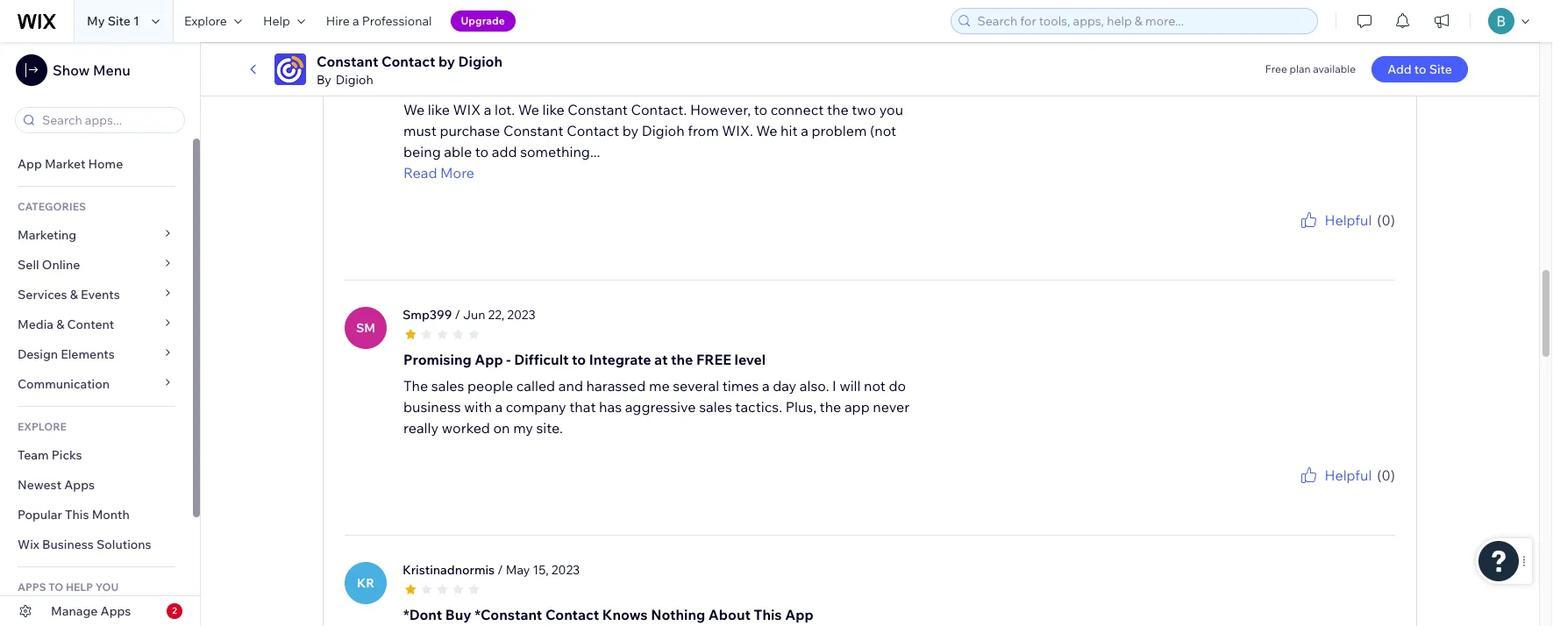 Task type: describe. For each thing, give the bounding box(es) containing it.
menu
[[93, 61, 130, 79]]

problem
[[812, 122, 867, 139]]

wix
[[18, 537, 39, 553]]

helpful for we like wix a lot. we like constant contact. however, to connect the two you must purchase constant contact by digioh from wix. we hit a problem (not being able to add something...
[[1325, 211, 1372, 229]]

to inside add to site button
[[1414, 61, 1427, 77]]

team
[[18, 447, 49, 463]]

difficult
[[514, 350, 569, 368]]

2 horizontal spatial we
[[756, 122, 778, 139]]

show
[[53, 61, 90, 79]]

from
[[707, 74, 749, 92]]

with
[[464, 398, 492, 415]]

are
[[429, 74, 458, 92]]

a right hit
[[801, 122, 809, 139]]

(0) for the sales people called and harassed me several times a day also. i will not do business with a company that has aggressive sales tactics. plus, the app never really worked on my site.
[[1377, 466, 1395, 484]]

tactics.
[[735, 398, 782, 415]]

1 horizontal spatial this
[[754, 606, 782, 623]]

show menu
[[53, 61, 130, 79]]

constant inside 'constant contact by digioh by digioh'
[[317, 53, 378, 70]]

2 like from the left
[[542, 101, 564, 118]]

this inside sidebar element
[[65, 507, 89, 523]]

events
[[81, 287, 120, 303]]

the inside we are removing the app! no support from digioh we like wix a lot. we like constant contact. however, to connect the two you must purchase constant contact by digioh from wix. we hit a problem (not being able to add something... read more
[[827, 101, 849, 118]]

show menu button
[[16, 54, 130, 86]]

market
[[45, 156, 85, 172]]

a left day
[[762, 377, 770, 394]]

0 horizontal spatial sales
[[431, 377, 464, 394]]

that
[[569, 398, 596, 415]]

site inside button
[[1429, 61, 1452, 77]]

add to site
[[1388, 61, 1452, 77]]

1 horizontal spatial we
[[518, 101, 539, 118]]

business
[[403, 398, 461, 415]]

able
[[444, 143, 472, 160]]

aug
[[522, 30, 546, 46]]

content
[[67, 317, 114, 332]]

(0) for we like wix a lot. we like constant contact. however, to connect the two you must purchase constant contact by digioh from wix. we hit a problem (not being able to add something...
[[1377, 211, 1395, 229]]

digioh
[[752, 74, 804, 92]]

two
[[852, 101, 876, 118]]

you inside we are removing the app! no support from digioh we like wix a lot. we like constant contact. however, to connect the two you must purchase constant contact by digioh from wix. we hit a problem (not being able to add something... read more
[[879, 101, 903, 118]]

feedback for the sales people called and harassed me several times a day also. i will not do business with a company that has aggressive sales tactics. plus, the app never really worked on my site.
[[1350, 486, 1395, 499]]

and
[[558, 377, 583, 394]]

sell
[[18, 257, 39, 273]]

/ for promising app  - difficult to integrate at the free level
[[455, 307, 460, 322]]

plan
[[1290, 62, 1311, 75]]

popular
[[18, 507, 62, 523]]

1 vertical spatial sales
[[699, 398, 732, 415]]

contact inside we are removing the app! no support from digioh we like wix a lot. we like constant contact. however, to connect the two you must purchase constant contact by digioh from wix. we hit a problem (not being able to add something... read more
[[567, 122, 619, 139]]

for for the sales people called and harassed me several times a day also. i will not do business with a company that has aggressive sales tactics. plus, the app never really worked on my site.
[[1309, 486, 1323, 499]]

to left add
[[475, 143, 489, 160]]

helpful for the sales people called and harassed me several times a day also. i will not do business with a company that has aggressive sales tactics. plus, the app never really worked on my site.
[[1325, 466, 1372, 484]]

by
[[317, 72, 331, 88]]

newest apps link
[[0, 470, 193, 500]]

app inside promising app  - difficult to integrate at the free level the sales people called and harassed me several times a day also. i will not do business with a company that has aggressive sales tactics. plus, the app never really worked on my site.
[[475, 350, 503, 368]]

company
[[506, 398, 566, 415]]

never
[[873, 398, 910, 415]]

22,
[[488, 307, 504, 322]]

being
[[403, 143, 441, 160]]

media
[[18, 317, 54, 332]]

the
[[543, 74, 571, 92]]

connect
[[771, 101, 824, 118]]

popular this month link
[[0, 500, 193, 530]]

constant contact by digioh logo image
[[275, 54, 306, 85]]

read
[[403, 164, 437, 181]]

may
[[506, 562, 530, 578]]

1 like from the left
[[428, 101, 450, 118]]

apps to help you
[[18, 581, 119, 594]]

smp399
[[403, 307, 452, 322]]

you
[[95, 581, 119, 594]]

a inside 'link'
[[353, 13, 359, 29]]

free
[[696, 350, 731, 368]]

support
[[636, 74, 704, 92]]

really
[[403, 419, 439, 436]]

not
[[864, 377, 886, 394]]

2 vertical spatial constant
[[503, 122, 564, 139]]

purchase
[[440, 122, 500, 139]]

vi
[[359, 44, 372, 59]]

level
[[735, 350, 766, 368]]

Search apps... field
[[37, 108, 179, 132]]

apps
[[18, 581, 46, 594]]

upgrade button
[[450, 11, 516, 32]]

professional
[[362, 13, 432, 29]]

me
[[649, 377, 670, 394]]

a left lot.
[[484, 101, 491, 118]]

to inside promising app  - difficult to integrate at the free level the sales people called and harassed me several times a day also. i will not do business with a company that has aggressive sales tactics. plus, the app never really worked on my site.
[[572, 350, 586, 368]]

nothing
[[651, 606, 705, 623]]

my
[[87, 13, 105, 29]]

helpful button for the sales people called and harassed me several times a day also. i will not do business with a company that has aggressive sales tactics. plus, the app never really worked on my site.
[[1298, 465, 1372, 486]]

1
[[133, 13, 139, 29]]

however,
[[690, 101, 751, 118]]

-
[[506, 350, 511, 368]]

services & events link
[[0, 280, 193, 310]]

for for we like wix a lot. we like constant contact. however, to connect the two you must purchase constant contact by digioh from wix. we hit a problem (not being able to add something...
[[1309, 230, 1323, 243]]

*constant
[[475, 606, 542, 623]]

sell online link
[[0, 250, 193, 280]]

smp399 / jun 22, 2023
[[403, 307, 536, 322]]

times
[[722, 377, 759, 394]]

will
[[840, 377, 861, 394]]

help
[[263, 13, 290, 29]]

app market home
[[18, 156, 123, 172]]

apps for manage apps
[[100, 603, 131, 619]]

day
[[773, 377, 797, 394]]

Search for tools, apps, help & more... field
[[972, 9, 1312, 33]]

your for the sales people called and harassed me several times a day also. i will not do business with a company that has aggressive sales tactics. plus, the app never really worked on my site.
[[1325, 486, 1347, 499]]

team picks link
[[0, 440, 193, 470]]

0 horizontal spatial site
[[108, 13, 131, 29]]

0 horizontal spatial digioh
[[336, 72, 373, 88]]

knows
[[602, 606, 648, 623]]

media & content
[[18, 317, 114, 332]]

design
[[18, 346, 58, 362]]

promising
[[403, 350, 472, 368]]

*dont
[[403, 606, 442, 623]]

15,
[[533, 562, 549, 578]]

my site 1
[[87, 13, 139, 29]]

design elements
[[18, 346, 115, 362]]

thank you for your feedback for the sales people called and harassed me several times a day also. i will not do business with a company that has aggressive sales tactics. plus, the app never really worked on my site.
[[1256, 486, 1395, 499]]



Task type: locate. For each thing, give the bounding box(es) containing it.
your for we like wix a lot. we like constant contact. however, to connect the two you must purchase constant contact by digioh from wix. we hit a problem (not being able to add something...
[[1325, 230, 1347, 243]]

like down the
[[542, 101, 564, 118]]

contact up something...
[[567, 122, 619, 139]]

constant down app!
[[568, 101, 628, 118]]

apps for newest apps
[[64, 477, 95, 493]]

read more button
[[403, 162, 930, 183]]

1 vertical spatial site
[[1429, 61, 1452, 77]]

2 feedback from the top
[[1350, 486, 1395, 499]]

2 horizontal spatial digioh
[[642, 122, 685, 139]]

1 vertical spatial thank
[[1256, 486, 1286, 499]]

communication
[[18, 376, 112, 392]]

1 horizontal spatial digioh
[[458, 53, 503, 70]]

0 horizontal spatial /
[[455, 307, 460, 322]]

*dont buy *constant contact knows nothing about this app
[[403, 606, 814, 623]]

a
[[353, 13, 359, 29], [484, 101, 491, 118], [801, 122, 809, 139], [762, 377, 770, 394], [495, 398, 503, 415]]

0 horizontal spatial &
[[56, 317, 64, 332]]

0 vertical spatial apps
[[64, 477, 95, 493]]

hit
[[781, 122, 798, 139]]

1 vertical spatial thank you for your feedback
[[1256, 486, 1395, 499]]

2 helpful from the top
[[1325, 466, 1372, 484]]

communication link
[[0, 369, 193, 399]]

& right the media at the bottom left
[[56, 317, 64, 332]]

a right hire
[[353, 13, 359, 29]]

by
[[438, 53, 455, 70], [622, 122, 639, 139]]

to down 'digioh' at top
[[754, 101, 768, 118]]

1 horizontal spatial by
[[622, 122, 639, 139]]

1 horizontal spatial apps
[[100, 603, 131, 619]]

by up are
[[438, 53, 455, 70]]

something...
[[520, 143, 600, 160]]

more
[[440, 164, 475, 181]]

1 vertical spatial digioh
[[336, 72, 373, 88]]

this up wix business solutions
[[65, 507, 89, 523]]

promising app  - difficult to integrate at the free level the sales people called and harassed me several times a day also. i will not do business with a company that has aggressive sales tactics. plus, the app never really worked on my site.
[[403, 350, 910, 436]]

0 vertical spatial by
[[438, 53, 455, 70]]

to
[[48, 581, 63, 594]]

1 horizontal spatial app
[[475, 350, 503, 368]]

2 helpful button from the top
[[1298, 465, 1372, 486]]

several
[[673, 377, 719, 394]]

2 horizontal spatial constant
[[568, 101, 628, 118]]

add
[[1388, 61, 1412, 77]]

by down "contact." at the top left of the page
[[622, 122, 639, 139]]

helpful button
[[1298, 209, 1372, 230], [1298, 465, 1372, 486]]

hire
[[326, 13, 350, 29]]

feedback for we like wix a lot. we like constant contact. however, to connect the two you must purchase constant contact by digioh from wix. we hit a problem (not being able to add something...
[[1350, 230, 1395, 243]]

2 thank from the top
[[1256, 486, 1286, 499]]

app left market
[[18, 156, 42, 172]]

called
[[516, 377, 555, 394]]

0 vertical spatial for
[[1309, 230, 1323, 243]]

about
[[709, 606, 751, 623]]

2 vertical spatial digioh
[[642, 122, 685, 139]]

apps
[[64, 477, 95, 493], [100, 603, 131, 619]]

2023 right 18,
[[568, 30, 596, 46]]

must
[[403, 122, 437, 139]]

1 horizontal spatial sales
[[699, 398, 732, 415]]

1 vertical spatial you
[[1289, 230, 1307, 243]]

helpful
[[1325, 211, 1372, 229], [1325, 466, 1372, 484]]

0 vertical spatial 2023
[[568, 30, 596, 46]]

sell online
[[18, 257, 80, 273]]

the down "i"
[[820, 398, 841, 415]]

integrate
[[589, 350, 651, 368]]

1 thank you for your feedback from the top
[[1256, 230, 1395, 243]]

0 horizontal spatial apps
[[64, 477, 95, 493]]

2 vertical spatial app
[[785, 606, 814, 623]]

we
[[403, 74, 426, 92]]

digioh
[[458, 53, 503, 70], [336, 72, 373, 88], [642, 122, 685, 139]]

(not
[[870, 122, 896, 139]]

0 vertical spatial feedback
[[1350, 230, 1395, 243]]

kristinadnormis
[[403, 562, 495, 578]]

marketing
[[18, 227, 76, 243]]

free plan available
[[1265, 62, 1356, 75]]

2 your from the top
[[1325, 486, 1347, 499]]

home
[[88, 156, 123, 172]]

/ left may
[[498, 562, 503, 578]]

2 horizontal spatial /
[[514, 30, 520, 46]]

app
[[845, 398, 870, 415]]

0 vertical spatial site
[[108, 13, 131, 29]]

1 horizontal spatial site
[[1429, 61, 1452, 77]]

1 horizontal spatial constant
[[503, 122, 564, 139]]

hire a professional
[[326, 13, 432, 29]]

1 vertical spatial helpful
[[1325, 466, 1372, 484]]

sm
[[356, 320, 375, 336]]

& for events
[[70, 287, 78, 303]]

0 vertical spatial digioh
[[458, 53, 503, 70]]

1 helpful button from the top
[[1298, 209, 1372, 230]]

explore
[[18, 420, 67, 433]]

0 horizontal spatial like
[[428, 101, 450, 118]]

we up must
[[403, 101, 425, 118]]

1 vertical spatial &
[[56, 317, 64, 332]]

1 vertical spatial helpful button
[[1298, 465, 1372, 486]]

2 vertical spatial contact
[[545, 606, 599, 623]]

1 your from the top
[[1325, 230, 1347, 243]]

sidebar element
[[0, 42, 201, 626]]

& left the 'events'
[[70, 287, 78, 303]]

0 vertical spatial sales
[[431, 377, 464, 394]]

0 vertical spatial helpful
[[1325, 211, 1372, 229]]

1 horizontal spatial like
[[542, 101, 564, 118]]

0 vertical spatial thank
[[1256, 230, 1286, 243]]

sales down several
[[699, 398, 732, 415]]

site right add
[[1429, 61, 1452, 77]]

digioh up removing
[[458, 53, 503, 70]]

a right with
[[495, 398, 503, 415]]

free
[[1265, 62, 1287, 75]]

0 horizontal spatial constant
[[317, 53, 378, 70]]

popular this month
[[18, 507, 130, 523]]

18,
[[548, 30, 565, 46]]

available
[[1313, 62, 1356, 75]]

/ left aug on the top
[[514, 30, 520, 46]]

& for content
[[56, 317, 64, 332]]

1 vertical spatial 2023
[[507, 307, 536, 322]]

picks
[[52, 447, 82, 463]]

0 vertical spatial you
[[879, 101, 903, 118]]

0 vertical spatial contact
[[382, 53, 435, 70]]

design elements link
[[0, 339, 193, 369]]

by inside we are removing the app! no support from digioh we like wix a lot. we like constant contact. however, to connect the two you must purchase constant contact by digioh from wix. we hit a problem (not being able to add something... read more
[[622, 122, 639, 139]]

services
[[18, 287, 67, 303]]

0 vertical spatial (0)
[[1377, 211, 1395, 229]]

to up and
[[572, 350, 586, 368]]

add
[[492, 143, 517, 160]]

media & content link
[[0, 310, 193, 339]]

help button
[[252, 0, 316, 42]]

app!
[[574, 74, 607, 92]]

services & events
[[18, 287, 120, 303]]

month
[[92, 507, 130, 523]]

1 vertical spatial feedback
[[1350, 486, 1395, 499]]

wix
[[453, 101, 481, 118]]

1 (0) from the top
[[1377, 211, 1395, 229]]

2023 right '15,'
[[552, 562, 580, 578]]

1 horizontal spatial /
[[498, 562, 503, 578]]

0 vertical spatial constant
[[317, 53, 378, 70]]

you for the sales people called and harassed me several times a day also. i will not do business with a company that has aggressive sales tactics. plus, the app never really worked on my site.
[[1289, 486, 1307, 499]]

2 (0) from the top
[[1377, 466, 1395, 484]]

2 vertical spatial /
[[498, 562, 503, 578]]

1 horizontal spatial &
[[70, 287, 78, 303]]

apps up "popular this month"
[[64, 477, 95, 493]]

0 vertical spatial helpful button
[[1298, 209, 1372, 230]]

sales up business
[[431, 377, 464, 394]]

newest
[[18, 477, 61, 493]]

1 vertical spatial /
[[455, 307, 460, 322]]

wix.
[[722, 122, 753, 139]]

0 vertical spatial your
[[1325, 230, 1347, 243]]

1 vertical spatial for
[[1309, 486, 1323, 499]]

0 horizontal spatial this
[[65, 507, 89, 523]]

site.
[[536, 419, 563, 436]]

we right lot.
[[518, 101, 539, 118]]

to
[[1414, 61, 1427, 77], [754, 101, 768, 118], [475, 143, 489, 160], [572, 350, 586, 368]]

contact inside 'constant contact by digioh by digioh'
[[382, 53, 435, 70]]

thank for we like wix a lot. we like constant contact. however, to connect the two you must purchase constant contact by digioh from wix. we hit a problem (not being able to add something...
[[1256, 230, 1286, 243]]

0 vertical spatial this
[[65, 507, 89, 523]]

1 thank from the top
[[1256, 230, 1286, 243]]

1 for from the top
[[1309, 230, 1323, 243]]

1 vertical spatial the
[[671, 350, 693, 368]]

digioh down vi
[[336, 72, 373, 88]]

business
[[42, 537, 94, 553]]

2023
[[568, 30, 596, 46], [507, 307, 536, 322], [552, 562, 580, 578]]

this right about
[[754, 606, 782, 623]]

0 horizontal spatial we
[[403, 101, 425, 118]]

we are removing the app! no support from digioh we like wix a lot. we like constant contact. however, to connect the two you must purchase constant contact by digioh from wix. we hit a problem (not being able to add something... read more
[[403, 74, 903, 181]]

1 vertical spatial apps
[[100, 603, 131, 619]]

app right about
[[785, 606, 814, 623]]

contact up we
[[382, 53, 435, 70]]

contact left knows
[[545, 606, 599, 623]]

0 vertical spatial thank you for your feedback
[[1256, 230, 1395, 243]]

i
[[832, 377, 837, 394]]

2
[[172, 605, 177, 617]]

1 vertical spatial by
[[622, 122, 639, 139]]

by inside 'constant contact by digioh by digioh'
[[438, 53, 455, 70]]

no
[[610, 74, 633, 92]]

1 vertical spatial constant
[[568, 101, 628, 118]]

1 helpful from the top
[[1325, 211, 1372, 229]]

upgrade
[[461, 14, 505, 27]]

villagers4veterans
[[403, 30, 511, 46]]

thank
[[1256, 230, 1286, 243], [1256, 486, 1286, 499]]

2 horizontal spatial app
[[785, 606, 814, 623]]

newest apps
[[18, 477, 95, 493]]

1 vertical spatial (0)
[[1377, 466, 1395, 484]]

1 vertical spatial contact
[[567, 122, 619, 139]]

contact
[[382, 53, 435, 70], [567, 122, 619, 139], [545, 606, 599, 623]]

0 horizontal spatial app
[[18, 156, 42, 172]]

helpful button for we like wix a lot. we like constant contact. however, to connect the two you must purchase constant contact by digioh from wix. we hit a problem (not being able to add something...
[[1298, 209, 1372, 230]]

constant up something...
[[503, 122, 564, 139]]

0 vertical spatial app
[[18, 156, 42, 172]]

has
[[599, 398, 622, 415]]

people
[[468, 377, 513, 394]]

& inside 'link'
[[70, 287, 78, 303]]

this
[[65, 507, 89, 523], [754, 606, 782, 623]]

we left hit
[[756, 122, 778, 139]]

you
[[879, 101, 903, 118], [1289, 230, 1307, 243], [1289, 486, 1307, 499]]

0 vertical spatial the
[[827, 101, 849, 118]]

digioh down "contact." at the top left of the page
[[642, 122, 685, 139]]

2023 right 22,
[[507, 307, 536, 322]]

digioh inside we are removing the app! no support from digioh we like wix a lot. we like constant contact. however, to connect the two you must purchase constant contact by digioh from wix. we hit a problem (not being able to add something... read more
[[642, 122, 685, 139]]

plus,
[[786, 398, 817, 415]]

apps down you
[[100, 603, 131, 619]]

jun
[[463, 307, 485, 322]]

lot.
[[495, 101, 515, 118]]

1 vertical spatial app
[[475, 350, 503, 368]]

do
[[889, 377, 906, 394]]

app inside sidebar element
[[18, 156, 42, 172]]

thank for the sales people called and harassed me several times a day also. i will not do business with a company that has aggressive sales tactics. plus, the app never really worked on my site.
[[1256, 486, 1286, 499]]

2 for from the top
[[1309, 486, 1323, 499]]

1 vertical spatial this
[[754, 606, 782, 623]]

harassed
[[586, 377, 646, 394]]

app
[[18, 156, 42, 172], [475, 350, 503, 368], [785, 606, 814, 623]]

app left -
[[475, 350, 503, 368]]

0 horizontal spatial by
[[438, 53, 455, 70]]

add to site button
[[1372, 56, 1468, 82]]

thank you for your feedback for we like wix a lot. we like constant contact. however, to connect the two you must purchase constant contact by digioh from wix. we hit a problem (not being able to add something...
[[1256, 230, 1395, 243]]

2 vertical spatial 2023
[[552, 562, 580, 578]]

2023 for we are removing the app! no support from digioh
[[568, 30, 596, 46]]

1 vertical spatial your
[[1325, 486, 1347, 499]]

2 vertical spatial the
[[820, 398, 841, 415]]

villagers4veterans / aug 18, 2023
[[403, 30, 596, 46]]

/ for we are removing the app! no support from digioh
[[514, 30, 520, 46]]

aggressive
[[625, 398, 696, 415]]

2 vertical spatial you
[[1289, 486, 1307, 499]]

you for we like wix a lot. we like constant contact. however, to connect the two you must purchase constant contact by digioh from wix. we hit a problem (not being able to add something...
[[1289, 230, 1307, 243]]

the up the 'problem'
[[827, 101, 849, 118]]

2 thank you for your feedback from the top
[[1256, 486, 1395, 499]]

site left 1
[[108, 13, 131, 29]]

0 vertical spatial /
[[514, 30, 520, 46]]

the right 'at'
[[671, 350, 693, 368]]

to right add
[[1414, 61, 1427, 77]]

/
[[514, 30, 520, 46], [455, 307, 460, 322], [498, 562, 503, 578]]

like down are
[[428, 101, 450, 118]]

2023 for promising app  - difficult to integrate at the free level
[[507, 307, 536, 322]]

/ left jun
[[455, 307, 460, 322]]

0 vertical spatial &
[[70, 287, 78, 303]]

categories
[[18, 200, 86, 213]]

1 feedback from the top
[[1350, 230, 1395, 243]]

&
[[70, 287, 78, 303], [56, 317, 64, 332]]

constant up by
[[317, 53, 378, 70]]



Task type: vqa. For each thing, say whether or not it's contained in the screenshot.
bottommost collections,
no



